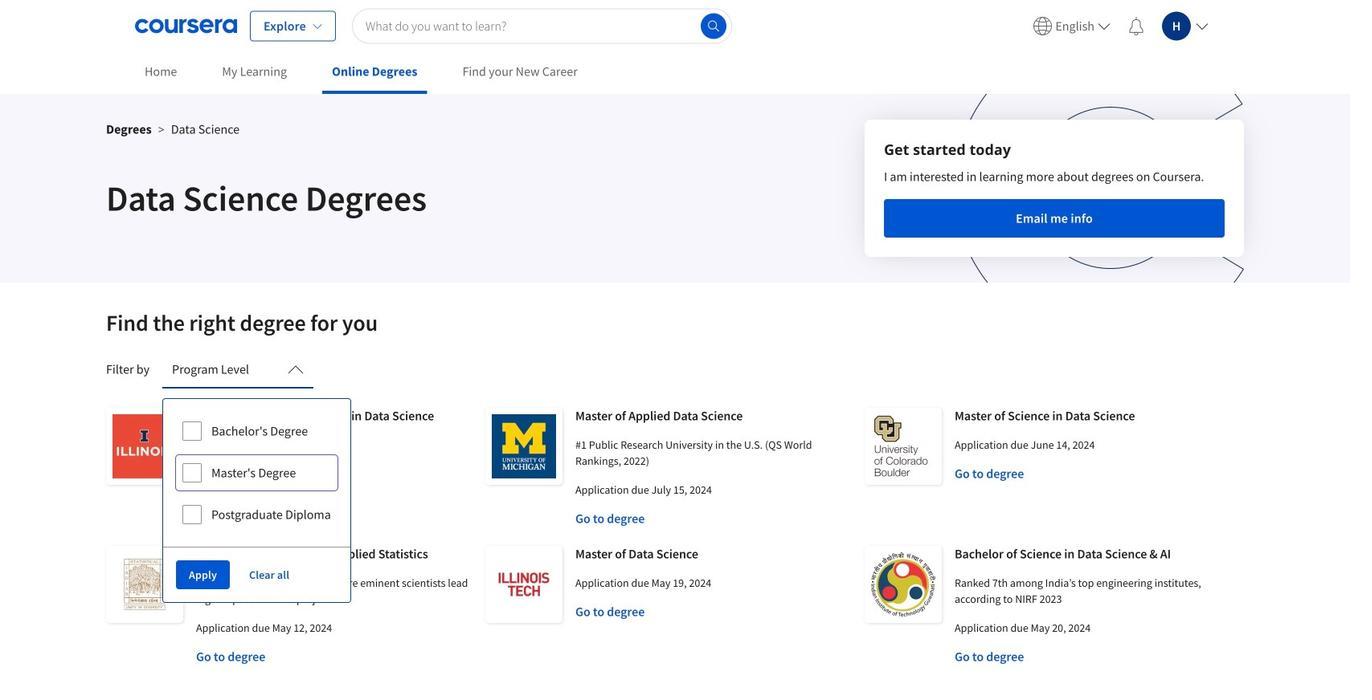Task type: describe. For each thing, give the bounding box(es) containing it.
illinois tech image
[[485, 547, 563, 624]]

university of colorado boulder image
[[865, 408, 942, 485]]

indian institute of technology guwahati image
[[865, 547, 942, 624]]



Task type: vqa. For each thing, say whether or not it's contained in the screenshot.
Options list List Box at the left bottom of the page
yes



Task type: locate. For each thing, give the bounding box(es) containing it.
university of michigan image
[[485, 408, 563, 485]]

options list list box
[[163, 399, 350, 547]]

None search field
[[352, 8, 732, 44]]

indian statistical institute image
[[106, 547, 183, 624]]

coursera image
[[135, 13, 237, 39]]

university of illinois at urbana-champaign image
[[106, 408, 183, 485]]

actions toolbar
[[163, 547, 350, 603]]



